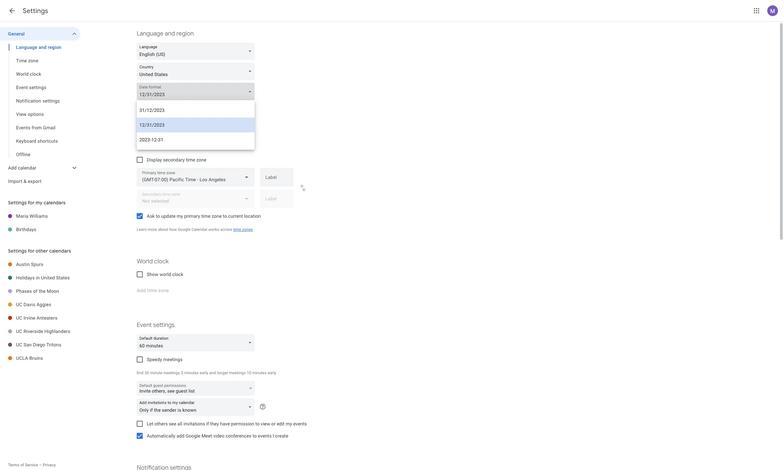 Task type: describe. For each thing, give the bounding box(es) containing it.
2 vertical spatial settings
[[153, 322, 175, 329]]

if
[[206, 422, 209, 427]]

date format list box
[[137, 100, 255, 150]]

2 early from the left
[[268, 371, 277, 376]]

2023-12-31 option
[[137, 133, 255, 147]]

0 vertical spatial language
[[137, 30, 164, 38]]

1 horizontal spatial events
[[294, 422, 307, 427]]

uc riverside highlanders link
[[16, 325, 81, 338]]

uc davis aggies tree item
[[0, 298, 81, 312]]

minute
[[150, 371, 163, 376]]

maria williams tree item
[[0, 210, 81, 223]]

time zones link
[[234, 227, 253, 232]]

settings for my calendars tree
[[0, 210, 81, 236]]

of for the
[[33, 289, 38, 294]]

uc riverside highlanders
[[16, 329, 70, 334]]

gmail
[[43, 125, 56, 130]]

irvine
[[24, 316, 35, 321]]

1 horizontal spatial world
[[137, 258, 153, 266]]

davis
[[24, 302, 35, 308]]

region inside group
[[48, 45, 61, 50]]

0 vertical spatial google
[[178, 227, 191, 232]]

import & export
[[8, 179, 42, 184]]

how
[[169, 227, 177, 232]]

phases of the moon
[[16, 289, 59, 294]]

terms of service link
[[8, 463, 38, 468]]

meet
[[202, 434, 212, 439]]

2 horizontal spatial my
[[286, 422, 292, 427]]

uc san diego tritons
[[16, 342, 61, 348]]

birthdays
[[16, 227, 36, 232]]

go back image
[[8, 7, 16, 15]]

video
[[214, 434, 225, 439]]

0 horizontal spatial and
[[39, 45, 47, 50]]

settings for settings
[[23, 7, 48, 15]]

conferences
[[226, 434, 252, 439]]

1 early from the left
[[200, 371, 208, 376]]

tree containing general
[[0, 27, 81, 188]]

automatically
[[147, 434, 176, 439]]

calendars for settings for other calendars
[[49, 248, 71, 254]]

riverside
[[24, 329, 43, 334]]

invite
[[140, 389, 151, 394]]

1 horizontal spatial language and region
[[137, 30, 194, 38]]

settings for other calendars tree
[[0, 258, 81, 365]]

other
[[36, 248, 48, 254]]

update
[[161, 214, 176, 219]]

maria williams
[[16, 214, 48, 219]]

ucla bruins link
[[16, 352, 81, 365]]

to right ask
[[156, 214, 160, 219]]

add calendar
[[8, 165, 36, 171]]

export
[[28, 179, 42, 184]]

add
[[8, 165, 17, 171]]

10
[[247, 371, 252, 376]]

speedy meetings
[[147, 357, 183, 363]]

import
[[8, 179, 22, 184]]

1 vertical spatial guest
[[176, 389, 188, 394]]

speedy
[[147, 357, 162, 363]]

list
[[189, 389, 195, 394]]

longer
[[217, 371, 228, 376]]

uc irvine anteaters tree item
[[0, 312, 81, 325]]

primary
[[184, 214, 200, 219]]

1 horizontal spatial my
[[177, 214, 183, 219]]

show world clock
[[147, 272, 184, 277]]

holidays in united states link
[[16, 271, 81, 285]]

0 vertical spatial event
[[16, 85, 28, 90]]

maria
[[16, 214, 28, 219]]

options
[[28, 112, 44, 117]]

highlanders
[[44, 329, 70, 334]]

notification
[[16, 98, 41, 104]]

uc riverside highlanders tree item
[[0, 325, 81, 338]]

ask to update my primary time zone to current location
[[147, 214, 261, 219]]

–
[[39, 463, 42, 468]]

clock inside group
[[30, 71, 41, 77]]

anteaters
[[37, 316, 57, 321]]

ask
[[147, 214, 155, 219]]

2 minutes from the left
[[253, 371, 267, 376]]

1 horizontal spatial time zone
[[137, 143, 165, 151]]

notification settings
[[16, 98, 60, 104]]

1 vertical spatial time
[[201, 214, 211, 219]]

holidays
[[16, 275, 35, 281]]

view
[[261, 422, 270, 427]]

diego
[[33, 342, 45, 348]]

calendar
[[192, 227, 208, 232]]

0 vertical spatial and
[[165, 30, 175, 38]]

world clock inside group
[[16, 71, 41, 77]]

permissions
[[164, 384, 186, 388]]

others,
[[152, 389, 166, 394]]

group containing language and region
[[0, 41, 81, 161]]

about
[[158, 227, 168, 232]]

let
[[147, 422, 153, 427]]

bruins
[[29, 356, 43, 361]]

meetings up the "5"
[[163, 357, 183, 363]]

keyboard
[[16, 139, 36, 144]]

1 vertical spatial world clock
[[137, 258, 169, 266]]

keyboard shortcuts
[[16, 139, 58, 144]]

shortcuts
[[37, 139, 58, 144]]

1 vertical spatial clock
[[154, 258, 169, 266]]

1 vertical spatial google
[[186, 434, 201, 439]]

world
[[160, 272, 171, 277]]

to left current in the left of the page
[[223, 214, 227, 219]]

uc for uc irvine anteaters
[[16, 316, 22, 321]]

tritons
[[46, 342, 61, 348]]

for for my
[[28, 200, 34, 206]]

uc for uc san diego tritons
[[16, 342, 22, 348]]

uc san diego tritons link
[[16, 338, 81, 352]]

others
[[155, 422, 168, 427]]

events from gmail
[[16, 125, 56, 130]]

view
[[16, 112, 27, 117]]

display secondary time zone
[[147, 157, 207, 163]]

ucla bruins tree item
[[0, 352, 81, 365]]

view options
[[16, 112, 44, 117]]



Task type: locate. For each thing, give the bounding box(es) containing it.
Label for primary time zone. text field
[[266, 175, 288, 185]]

5
[[181, 371, 183, 376]]

0 vertical spatial event settings
[[16, 85, 46, 90]]

settings for settings for my calendars
[[8, 200, 27, 206]]

0 vertical spatial guest
[[153, 384, 163, 388]]

of inside tree item
[[33, 289, 38, 294]]

time down general
[[16, 58, 27, 63]]

guest up the others,
[[153, 384, 163, 388]]

0 horizontal spatial events
[[258, 434, 272, 439]]

settings right go back image
[[23, 7, 48, 15]]

secondary
[[163, 157, 185, 163]]

1 vertical spatial time
[[137, 143, 150, 151]]

settings heading
[[23, 7, 48, 15]]

Label for secondary time zone. text field
[[266, 197, 288, 206]]

see left all
[[169, 422, 177, 427]]

world inside group
[[16, 71, 29, 77]]

uc inside 'link'
[[16, 316, 22, 321]]

end 30 minute meetings 5 minutes early and longer meetings 10 minutes early
[[137, 371, 277, 376]]

to left view
[[256, 422, 260, 427]]

time
[[186, 157, 195, 163], [201, 214, 211, 219], [234, 227, 241, 232]]

calendars up maria williams tree item on the top of the page
[[44, 200, 66, 206]]

phases of the moon tree item
[[0, 285, 81, 298]]

holidays in united states
[[16, 275, 70, 281]]

0 vertical spatial for
[[28, 200, 34, 206]]

events
[[16, 125, 30, 130]]

1 minutes from the left
[[184, 371, 199, 376]]

minutes right 10
[[253, 371, 267, 376]]

to right conferences
[[253, 434, 257, 439]]

learn more about how google calendar works across time zones
[[137, 227, 253, 232]]

aggies
[[37, 302, 51, 308]]

0 vertical spatial time
[[16, 58, 27, 63]]

uc left davis
[[16, 302, 22, 308]]

31/12/2023 option
[[137, 103, 255, 118]]

0 horizontal spatial of
[[20, 463, 24, 468]]

2 uc from the top
[[16, 316, 22, 321]]

events left i
[[258, 434, 272, 439]]

clock up 'show world clock'
[[154, 258, 169, 266]]

default guest permissions invite others, see guest list
[[140, 384, 195, 394]]

williams
[[30, 214, 48, 219]]

0 vertical spatial time zone
[[16, 58, 38, 63]]

0 horizontal spatial event
[[16, 85, 28, 90]]

clock
[[30, 71, 41, 77], [154, 258, 169, 266], [172, 272, 184, 277]]

1 horizontal spatial language
[[137, 30, 164, 38]]

service
[[25, 463, 38, 468]]

1 vertical spatial settings
[[43, 98, 60, 104]]

ucla bruins
[[16, 356, 43, 361]]

minutes right the "5"
[[184, 371, 199, 376]]

0 horizontal spatial event settings
[[16, 85, 46, 90]]

zones
[[242, 227, 253, 232]]

of right terms
[[20, 463, 24, 468]]

0 vertical spatial settings
[[29, 85, 46, 90]]

1 horizontal spatial time
[[137, 143, 150, 151]]

google down invitations
[[186, 434, 201, 439]]

privacy
[[43, 463, 56, 468]]

0 horizontal spatial guest
[[153, 384, 163, 388]]

let others see all invitations if they have permission to view or edit my events
[[147, 422, 307, 427]]

30
[[145, 371, 149, 376]]

works
[[209, 227, 219, 232]]

language and region
[[137, 30, 194, 38], [16, 45, 61, 50]]

austin spurs
[[16, 262, 43, 267]]

clock up notification settings
[[30, 71, 41, 77]]

0 vertical spatial of
[[33, 289, 38, 294]]

uc left irvine
[[16, 316, 22, 321]]

1 vertical spatial time zone
[[137, 143, 165, 151]]

1 horizontal spatial region
[[177, 30, 194, 38]]

edit
[[277, 422, 285, 427]]

of left the the
[[33, 289, 38, 294]]

uc san diego tritons tree item
[[0, 338, 81, 352]]

0 horizontal spatial my
[[36, 200, 43, 206]]

or
[[272, 422, 276, 427]]

1 vertical spatial region
[[48, 45, 61, 50]]

settings
[[29, 85, 46, 90], [43, 98, 60, 104], [153, 322, 175, 329]]

1 vertical spatial event settings
[[137, 322, 175, 329]]

None field
[[137, 43, 258, 60], [137, 63, 258, 80], [137, 83, 258, 100], [137, 168, 255, 187], [137, 334, 258, 352], [137, 399, 258, 416], [137, 43, 258, 60], [137, 63, 258, 80], [137, 83, 258, 100], [137, 168, 255, 187], [137, 334, 258, 352], [137, 399, 258, 416]]

for for other
[[28, 248, 34, 254]]

zone down general "tree item"
[[28, 58, 38, 63]]

0 horizontal spatial early
[[200, 371, 208, 376]]

guest down the 'permissions'
[[176, 389, 188, 394]]

1 vertical spatial of
[[20, 463, 24, 468]]

all
[[178, 422, 182, 427]]

3 uc from the top
[[16, 329, 22, 334]]

meetings left 10
[[229, 371, 246, 376]]

time left zones
[[234, 227, 241, 232]]

2 for from the top
[[28, 248, 34, 254]]

0 horizontal spatial time zone
[[16, 58, 38, 63]]

san
[[24, 342, 32, 348]]

my up 'williams'
[[36, 200, 43, 206]]

uc
[[16, 302, 22, 308], [16, 316, 22, 321], [16, 329, 22, 334], [16, 342, 22, 348]]

zone up works on the top of page
[[212, 214, 222, 219]]

1 vertical spatial event
[[137, 322, 152, 329]]

phases of the moon link
[[16, 285, 81, 298]]

time right secondary
[[186, 157, 195, 163]]

meetings
[[163, 357, 183, 363], [164, 371, 180, 376], [229, 371, 246, 376]]

show
[[147, 272, 159, 277]]

2 vertical spatial my
[[286, 422, 292, 427]]

in
[[36, 275, 40, 281]]

of for service
[[20, 463, 24, 468]]

2 vertical spatial settings
[[8, 248, 27, 254]]

0 vertical spatial events
[[294, 422, 307, 427]]

2 horizontal spatial and
[[209, 371, 216, 376]]

invitations
[[184, 422, 205, 427]]

time zone inside group
[[16, 58, 38, 63]]

1 vertical spatial world
[[137, 258, 153, 266]]

of
[[33, 289, 38, 294], [20, 463, 24, 468]]

see down the 'permissions'
[[167, 389, 175, 394]]

uc for uc davis aggies
[[16, 302, 22, 308]]

0 vertical spatial time
[[186, 157, 195, 163]]

1 for from the top
[[28, 200, 34, 206]]

austin spurs tree item
[[0, 258, 81, 271]]

0 horizontal spatial time
[[186, 157, 195, 163]]

and
[[165, 30, 175, 38], [39, 45, 47, 50], [209, 371, 216, 376]]

events right edit
[[294, 422, 307, 427]]

1 vertical spatial and
[[39, 45, 47, 50]]

1 vertical spatial see
[[169, 422, 177, 427]]

12/31/2023 option
[[137, 118, 255, 133]]

terms of service – privacy
[[8, 463, 56, 468]]

display
[[147, 157, 162, 163]]

0 vertical spatial clock
[[30, 71, 41, 77]]

for
[[28, 200, 34, 206], [28, 248, 34, 254]]

0 horizontal spatial language and region
[[16, 45, 61, 50]]

2 vertical spatial and
[[209, 371, 216, 376]]

guest
[[153, 384, 163, 388], [176, 389, 188, 394]]

invite others, see guest list button
[[137, 382, 255, 398]]

1 horizontal spatial time
[[201, 214, 211, 219]]

1 horizontal spatial event
[[137, 322, 152, 329]]

to
[[156, 214, 160, 219], [223, 214, 227, 219], [256, 422, 260, 427], [253, 434, 257, 439]]

0 vertical spatial calendars
[[44, 200, 66, 206]]

austin spurs link
[[16, 258, 81, 271]]

calendars for settings for my calendars
[[44, 200, 66, 206]]

more
[[148, 227, 157, 232]]

uc irvine anteaters link
[[16, 312, 81, 325]]

0 horizontal spatial world
[[16, 71, 29, 77]]

settings
[[23, 7, 48, 15], [8, 200, 27, 206], [8, 248, 27, 254]]

tree
[[0, 27, 81, 188]]

uc left riverside
[[16, 329, 22, 334]]

1 horizontal spatial early
[[268, 371, 277, 376]]

0 vertical spatial settings
[[23, 7, 48, 15]]

world clock
[[16, 71, 41, 77], [137, 258, 169, 266]]

time zone down general
[[16, 58, 38, 63]]

1 horizontal spatial event settings
[[137, 322, 175, 329]]

1 horizontal spatial guest
[[176, 389, 188, 394]]

0 vertical spatial see
[[167, 389, 175, 394]]

0 vertical spatial region
[[177, 30, 194, 38]]

early up invite others, see guest list popup button
[[200, 371, 208, 376]]

zone up display
[[151, 143, 165, 151]]

1 horizontal spatial and
[[165, 30, 175, 38]]

current
[[228, 214, 243, 219]]

moon
[[47, 289, 59, 294]]

zone inside group
[[28, 58, 38, 63]]

minutes
[[184, 371, 199, 376], [253, 371, 267, 376]]

2 horizontal spatial time
[[234, 227, 241, 232]]

world clock up notification
[[16, 71, 41, 77]]

event
[[16, 85, 28, 90], [137, 322, 152, 329]]

states
[[56, 275, 70, 281]]

offline
[[16, 152, 30, 157]]

my right edit
[[286, 422, 292, 427]]

for left other in the left bottom of the page
[[28, 248, 34, 254]]

early right 10
[[268, 371, 277, 376]]

general tree item
[[0, 27, 81, 41]]

privacy link
[[43, 463, 56, 468]]

phases
[[16, 289, 32, 294]]

1 horizontal spatial clock
[[154, 258, 169, 266]]

settings for settings for other calendars
[[8, 248, 27, 254]]

0 horizontal spatial language
[[16, 45, 37, 50]]

settings up maria
[[8, 200, 27, 206]]

1 uc from the top
[[16, 302, 22, 308]]

time zone up display
[[137, 143, 165, 151]]

birthdays tree item
[[0, 223, 81, 236]]

for up the maria williams
[[28, 200, 34, 206]]

time right primary
[[201, 214, 211, 219]]

uc davis aggies link
[[16, 298, 81, 312]]

they
[[210, 422, 219, 427]]

group
[[0, 41, 81, 161]]

add
[[177, 434, 185, 439]]

world clock up show
[[137, 258, 169, 266]]

across
[[220, 227, 233, 232]]

uc for uc riverside highlanders
[[16, 329, 22, 334]]

uc irvine anteaters
[[16, 316, 57, 321]]

0 horizontal spatial region
[[48, 45, 61, 50]]

0 horizontal spatial world clock
[[16, 71, 41, 77]]

learn
[[137, 227, 147, 232]]

language
[[137, 30, 164, 38], [16, 45, 37, 50]]

automatically add google meet video conferences to events i create
[[147, 434, 289, 439]]

clock right world
[[172, 272, 184, 277]]

uc left san on the left of page
[[16, 342, 22, 348]]

world up show
[[137, 258, 153, 266]]

terms
[[8, 463, 19, 468]]

0 horizontal spatial time
[[16, 58, 27, 63]]

2 horizontal spatial clock
[[172, 272, 184, 277]]

united
[[41, 275, 55, 281]]

1 vertical spatial my
[[177, 214, 183, 219]]

time inside group
[[16, 58, 27, 63]]

uc davis aggies
[[16, 302, 51, 308]]

world up notification
[[16, 71, 29, 77]]

calendar
[[18, 165, 36, 171]]

0 horizontal spatial minutes
[[184, 371, 199, 376]]

1 vertical spatial for
[[28, 248, 34, 254]]

0 vertical spatial world
[[16, 71, 29, 77]]

1 vertical spatial calendars
[[49, 248, 71, 254]]

0 vertical spatial world clock
[[16, 71, 41, 77]]

0 horizontal spatial clock
[[30, 71, 41, 77]]

see
[[167, 389, 175, 394], [169, 422, 177, 427]]

my right 'update'
[[177, 214, 183, 219]]

spurs
[[31, 262, 43, 267]]

1 horizontal spatial of
[[33, 289, 38, 294]]

0 vertical spatial language and region
[[137, 30, 194, 38]]

see inside default guest permissions invite others, see guest list
[[167, 389, 175, 394]]

settings up austin
[[8, 248, 27, 254]]

have
[[220, 422, 230, 427]]

1 vertical spatial language
[[16, 45, 37, 50]]

1 vertical spatial settings
[[8, 200, 27, 206]]

permission
[[231, 422, 255, 427]]

2 vertical spatial clock
[[172, 272, 184, 277]]

1 horizontal spatial minutes
[[253, 371, 267, 376]]

0 vertical spatial my
[[36, 200, 43, 206]]

holidays in united states tree item
[[0, 271, 81, 285]]

time up display
[[137, 143, 150, 151]]

ucla
[[16, 356, 28, 361]]

1 horizontal spatial world clock
[[137, 258, 169, 266]]

calendars up austin spurs link
[[49, 248, 71, 254]]

1 vertical spatial events
[[258, 434, 272, 439]]

1 vertical spatial language and region
[[16, 45, 61, 50]]

zone down 2023-12-31 "option"
[[197, 157, 207, 163]]

4 uc from the top
[[16, 342, 22, 348]]

2 vertical spatial time
[[234, 227, 241, 232]]

from
[[32, 125, 42, 130]]

meetings left the "5"
[[164, 371, 180, 376]]

google right 'how'
[[178, 227, 191, 232]]

calendars
[[44, 200, 66, 206], [49, 248, 71, 254]]



Task type: vqa. For each thing, say whether or not it's contained in the screenshot.
bottommost LANGUAGE
yes



